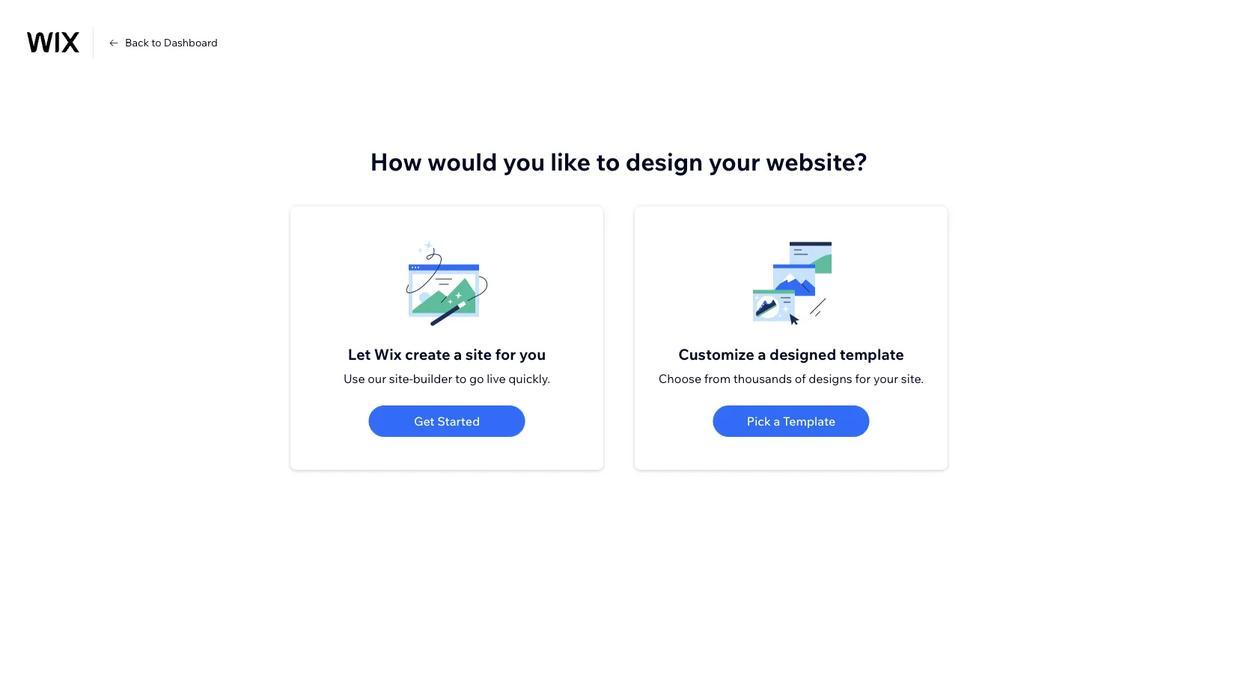 Task type: vqa. For each thing, say whether or not it's contained in the screenshot.
for corresponding to site
yes



Task type: locate. For each thing, give the bounding box(es) containing it.
for up live
[[495, 345, 516, 363]]

customize a designed template
[[678, 345, 904, 363]]

1 vertical spatial to
[[596, 146, 620, 177]]

to right back
[[151, 36, 161, 49]]

your for website?
[[709, 146, 760, 177]]

1 vertical spatial your
[[874, 371, 898, 386]]

to right the like
[[596, 146, 620, 177]]

1 horizontal spatial for
[[855, 371, 871, 386]]

to for how would you like to design your website?
[[596, 146, 620, 177]]

you up quickly.
[[519, 345, 546, 363]]

1 vertical spatial you
[[519, 345, 546, 363]]

2 vertical spatial to
[[455, 371, 467, 386]]

like
[[550, 146, 591, 177]]

create
[[405, 345, 450, 363]]

your for site.
[[874, 371, 898, 386]]

use
[[344, 371, 365, 386]]

0 vertical spatial for
[[495, 345, 516, 363]]

pick
[[747, 414, 771, 429]]

your
[[709, 146, 760, 177], [874, 371, 898, 386]]

a up thousands
[[758, 345, 766, 363]]

for
[[495, 345, 516, 363], [855, 371, 871, 386]]

you left the like
[[503, 146, 545, 177]]

for for designs
[[855, 371, 871, 386]]

2 horizontal spatial a
[[774, 414, 780, 429]]

use our site-builder to go live quickly.
[[344, 371, 550, 386]]

0 vertical spatial to
[[151, 36, 161, 49]]

choose
[[659, 371, 702, 386]]

0 horizontal spatial a
[[454, 345, 462, 363]]

0 vertical spatial you
[[503, 146, 545, 177]]

you
[[503, 146, 545, 177], [519, 345, 546, 363]]

a
[[454, 345, 462, 363], [758, 345, 766, 363], [774, 414, 780, 429]]

to for use our site-builder to go live quickly.
[[455, 371, 467, 386]]

to left go
[[455, 371, 467, 386]]

1 vertical spatial for
[[855, 371, 871, 386]]

let
[[348, 345, 371, 363]]

live
[[487, 371, 506, 386]]

designed
[[770, 345, 836, 363]]

customize
[[678, 345, 754, 363]]

started
[[437, 414, 480, 429]]

for for site
[[495, 345, 516, 363]]

0 horizontal spatial for
[[495, 345, 516, 363]]

thousands
[[733, 371, 792, 386]]

pick a template
[[747, 414, 836, 429]]

for down template
[[855, 371, 871, 386]]

2 horizontal spatial to
[[596, 146, 620, 177]]

let wix create a site for you
[[348, 345, 546, 363]]

would
[[428, 146, 497, 177]]

your left site.
[[874, 371, 898, 386]]

a inside button
[[774, 414, 780, 429]]

0 horizontal spatial your
[[709, 146, 760, 177]]

0 horizontal spatial to
[[151, 36, 161, 49]]

a for customize
[[758, 345, 766, 363]]

our
[[368, 371, 386, 386]]

to inside button
[[151, 36, 161, 49]]

get started button
[[369, 406, 525, 437]]

1 horizontal spatial a
[[758, 345, 766, 363]]

choose from thousands of designs for your site.
[[659, 371, 924, 386]]

1 horizontal spatial your
[[874, 371, 898, 386]]

your right design on the right of the page
[[709, 146, 760, 177]]

to
[[151, 36, 161, 49], [596, 146, 620, 177], [455, 371, 467, 386]]

designs
[[809, 371, 852, 386]]

pick a template button
[[713, 406, 870, 437]]

a right pick at the bottom
[[774, 414, 780, 429]]

template
[[783, 414, 836, 429]]

design
[[626, 146, 703, 177]]

0 vertical spatial your
[[709, 146, 760, 177]]

1 horizontal spatial to
[[455, 371, 467, 386]]

a left site
[[454, 345, 462, 363]]



Task type: describe. For each thing, give the bounding box(es) containing it.
how would you like to design your website?
[[370, 146, 868, 177]]

a for pick
[[774, 414, 780, 429]]

quickly.
[[509, 371, 550, 386]]

site.
[[901, 371, 924, 386]]

site
[[465, 345, 492, 363]]

back to dashboard button
[[107, 36, 218, 49]]

dashboard
[[164, 36, 218, 49]]

get
[[414, 414, 435, 429]]

of
[[795, 371, 806, 386]]

builder
[[413, 371, 453, 386]]

back
[[125, 36, 149, 49]]

website?
[[766, 146, 868, 177]]

wix
[[374, 345, 402, 363]]

get started
[[414, 414, 480, 429]]

how
[[370, 146, 422, 177]]

from
[[704, 371, 731, 386]]

go
[[469, 371, 484, 386]]

back to dashboard
[[125, 36, 218, 49]]

template
[[840, 345, 904, 363]]

site-
[[389, 371, 413, 386]]



